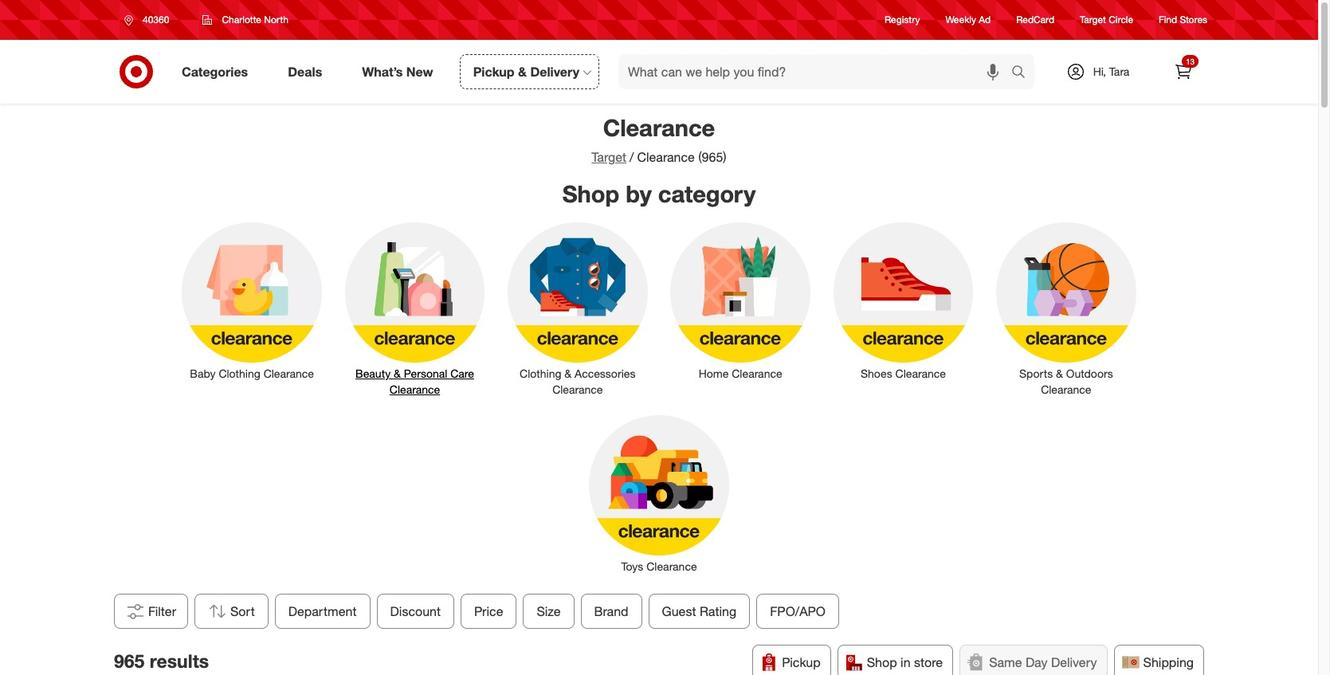 Task type: locate. For each thing, give the bounding box(es) containing it.
1 vertical spatial target
[[592, 149, 627, 165]]

shop for shop by category
[[563, 179, 620, 208]]

target left circle
[[1080, 14, 1106, 26]]

shop in store button
[[838, 645, 954, 675]]

1 vertical spatial pickup
[[782, 655, 821, 671]]

results
[[150, 650, 209, 672]]

personal
[[404, 367, 447, 380]]

1 horizontal spatial shop
[[867, 655, 897, 671]]

baby clothing clearance link
[[171, 219, 333, 382]]

clothing inside clothing & accessories clearance
[[520, 367, 562, 380]]

filter
[[148, 604, 176, 620]]

0 vertical spatial shop
[[563, 179, 620, 208]]

& inside clothing & accessories clearance
[[565, 367, 572, 380]]

delivery for pickup & delivery
[[530, 63, 580, 79]]

0 horizontal spatial target
[[592, 149, 627, 165]]

shoes clearance link
[[822, 219, 985, 382]]

clothing
[[219, 367, 260, 380], [520, 367, 562, 380]]

redcard link
[[1017, 13, 1055, 27]]

clothing inside baby clothing clearance link
[[219, 367, 260, 380]]

clearance inside clothing & accessories clearance
[[553, 383, 603, 396]]

pickup inside button
[[782, 655, 821, 671]]

deals link
[[274, 54, 342, 89]]

0 vertical spatial delivery
[[530, 63, 580, 79]]

charlotte north
[[222, 14, 288, 26]]

department button
[[275, 594, 370, 629]]

circle
[[1109, 14, 1134, 26]]

home clearance link
[[659, 219, 822, 382]]

clearance inside sports & outdoors clearance
[[1041, 383, 1092, 396]]

1 vertical spatial delivery
[[1051, 655, 1097, 671]]

beauty & personal care clearance link
[[333, 219, 496, 398]]

accessories
[[575, 367, 636, 380]]

day
[[1026, 655, 1048, 671]]

/
[[630, 149, 634, 165]]

north
[[264, 14, 288, 26]]

same day delivery button
[[960, 645, 1108, 675]]

0 horizontal spatial pickup
[[473, 63, 515, 79]]

& for clothing
[[565, 367, 572, 380]]

target left /
[[592, 149, 627, 165]]

category
[[658, 179, 756, 208]]

sports & outdoors clearance link
[[985, 219, 1148, 398]]

pickup right new
[[473, 63, 515, 79]]

shop left in
[[867, 655, 897, 671]]

guest
[[662, 604, 696, 620]]

delivery
[[530, 63, 580, 79], [1051, 655, 1097, 671]]

categories
[[182, 63, 248, 79]]

40360 button
[[114, 6, 186, 34]]

0 vertical spatial pickup
[[473, 63, 515, 79]]

pickup down fpo/apo button
[[782, 655, 821, 671]]

pickup
[[473, 63, 515, 79], [782, 655, 821, 671]]

guest rating button
[[649, 594, 750, 629]]

1 horizontal spatial pickup
[[782, 655, 821, 671]]

sort button
[[195, 594, 269, 629]]

pickup & delivery
[[473, 63, 580, 79]]

delivery inside same day delivery button
[[1051, 655, 1097, 671]]

sports & outdoors clearance
[[1019, 367, 1113, 396]]

0 vertical spatial target
[[1080, 14, 1106, 26]]

&
[[518, 63, 527, 79], [394, 367, 401, 380], [565, 367, 572, 380], [1056, 367, 1063, 380]]

1 vertical spatial shop
[[867, 655, 897, 671]]

new
[[406, 63, 433, 79]]

guest rating
[[662, 604, 737, 620]]

by
[[626, 179, 652, 208]]

same
[[989, 655, 1022, 671]]

0 horizontal spatial clothing
[[219, 367, 260, 380]]

0 horizontal spatial delivery
[[530, 63, 580, 79]]

department
[[288, 604, 357, 620]]

1 horizontal spatial delivery
[[1051, 655, 1097, 671]]

0 horizontal spatial shop
[[563, 179, 620, 208]]

target
[[1080, 14, 1106, 26], [592, 149, 627, 165]]

size button
[[523, 594, 574, 629]]

charlotte
[[222, 14, 261, 26]]

target inside clearance target / clearance (965)
[[592, 149, 627, 165]]

weekly ad link
[[946, 13, 991, 27]]

clearance inside beauty & personal care clearance
[[390, 383, 440, 396]]

2 clothing from the left
[[520, 367, 562, 380]]

ad
[[979, 14, 991, 26]]

& inside beauty & personal care clearance
[[394, 367, 401, 380]]

outdoors
[[1066, 367, 1113, 380]]

clothing left 'accessories'
[[520, 367, 562, 380]]

1 clothing from the left
[[219, 367, 260, 380]]

size
[[537, 604, 561, 620]]

& inside sports & outdoors clearance
[[1056, 367, 1063, 380]]

shop inside button
[[867, 655, 897, 671]]

in
[[901, 655, 911, 671]]

what's new
[[362, 63, 433, 79]]

find stores
[[1159, 14, 1208, 26]]

baby clothing clearance
[[190, 367, 314, 380]]

965
[[114, 650, 145, 672]]

shoes
[[861, 367, 893, 380]]

shipping button
[[1114, 645, 1204, 675]]

search
[[1004, 65, 1043, 81]]

clearance
[[603, 113, 715, 142], [637, 149, 695, 165], [264, 367, 314, 380], [732, 367, 783, 380], [896, 367, 946, 380], [390, 383, 440, 396], [553, 383, 603, 396], [1041, 383, 1092, 396], [647, 560, 697, 573]]

deals
[[288, 63, 322, 79]]

shipping
[[1144, 655, 1194, 671]]

& for beauty
[[394, 367, 401, 380]]

baby
[[190, 367, 216, 380]]

shop down target link
[[563, 179, 620, 208]]

delivery inside pickup & delivery link
[[530, 63, 580, 79]]

clothing right baby
[[219, 367, 260, 380]]

weekly ad
[[946, 14, 991, 26]]

pickup for pickup
[[782, 655, 821, 671]]

1 horizontal spatial clothing
[[520, 367, 562, 380]]



Task type: describe. For each thing, give the bounding box(es) containing it.
shop in store
[[867, 655, 943, 671]]

sort
[[230, 604, 255, 620]]

toys clearance link
[[578, 412, 741, 575]]

clothing & accessories clearance link
[[496, 219, 659, 398]]

shoes clearance
[[861, 367, 946, 380]]

redcard
[[1017, 14, 1055, 26]]

965 results
[[114, 650, 209, 672]]

pickup & delivery link
[[460, 54, 599, 89]]

target link
[[592, 149, 627, 165]]

care
[[451, 367, 474, 380]]

delivery for same day delivery
[[1051, 655, 1097, 671]]

rating
[[700, 604, 737, 620]]

filter button
[[114, 594, 188, 629]]

shop by category
[[563, 179, 756, 208]]

13 link
[[1166, 54, 1201, 89]]

home clearance
[[699, 367, 783, 380]]

search button
[[1004, 54, 1043, 92]]

beauty
[[356, 367, 391, 380]]

shop for shop in store
[[867, 655, 897, 671]]

& for sports
[[1056, 367, 1063, 380]]

sports
[[1019, 367, 1053, 380]]

registry link
[[885, 13, 920, 27]]

pickup for pickup & delivery
[[473, 63, 515, 79]]

pickup button
[[753, 645, 831, 675]]

charlotte north button
[[192, 6, 299, 34]]

discount
[[390, 604, 441, 620]]

brand button
[[581, 594, 642, 629]]

target circle link
[[1080, 13, 1134, 27]]

1 horizontal spatial target
[[1080, 14, 1106, 26]]

weekly
[[946, 14, 976, 26]]

price
[[474, 604, 503, 620]]

tara
[[1109, 65, 1130, 78]]

stores
[[1180, 14, 1208, 26]]

categories link
[[168, 54, 268, 89]]

13
[[1186, 57, 1195, 66]]

fpo/apo button
[[757, 594, 839, 629]]

what's
[[362, 63, 403, 79]]

& for pickup
[[518, 63, 527, 79]]

home
[[699, 367, 729, 380]]

what's new link
[[349, 54, 453, 89]]

clothing & accessories clearance
[[520, 367, 636, 396]]

discount button
[[377, 594, 454, 629]]

registry
[[885, 14, 920, 26]]

find
[[1159, 14, 1177, 26]]

hi,
[[1093, 65, 1106, 78]]

target circle
[[1080, 14, 1134, 26]]

toys clearance
[[621, 560, 697, 573]]

hi, tara
[[1093, 65, 1130, 78]]

store
[[914, 655, 943, 671]]

price button
[[461, 594, 517, 629]]

toys
[[621, 560, 644, 573]]

brand
[[594, 604, 629, 620]]

same day delivery
[[989, 655, 1097, 671]]

40360
[[143, 14, 169, 26]]

fpo/apo
[[770, 604, 826, 620]]

What can we help you find? suggestions appear below search field
[[619, 54, 1016, 89]]

find stores link
[[1159, 13, 1208, 27]]

(965)
[[699, 149, 727, 165]]

beauty & personal care clearance
[[356, 367, 474, 396]]



Task type: vqa. For each thing, say whether or not it's contained in the screenshot.
965
yes



